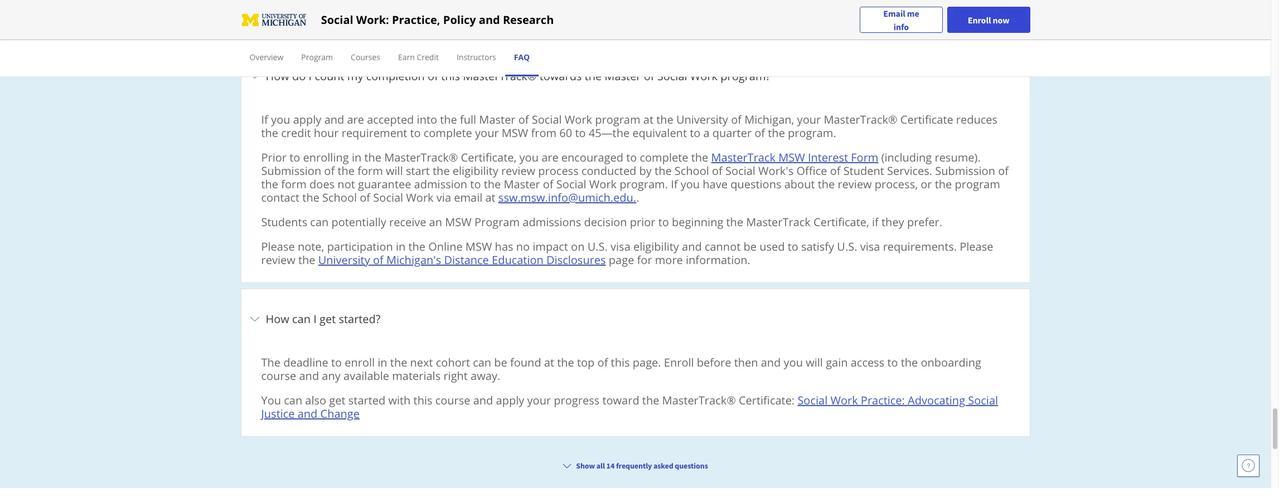 Task type: vqa. For each thing, say whether or not it's contained in the screenshot.
the bottom the Grades
no



Task type: describe. For each thing, give the bounding box(es) containing it.
email
[[454, 190, 483, 205]]

found
[[510, 355, 541, 370]]

via
[[437, 190, 451, 205]]

will inside '(including resume). submission of the form will start the eligibility review process conducted by the school of social work's office of student services. submission of the form does not guarantee admission to the master of social work program. if you have questions about the review process, or the program contact the school of social work via email at'
[[386, 164, 403, 179]]

the up prior
[[261, 126, 278, 141]]

work inside dropdown button
[[690, 69, 718, 84]]

email me info button
[[860, 6, 943, 33]]

program inside if you apply and are accepted into the full master of social work program at the university of michigan, your mastertrack® certificate reduces the credit hour requirement to complete your msw from 60 to 45—the equivalent to a quarter of the program.
[[595, 112, 641, 127]]

i for can
[[314, 312, 317, 327]]

2 visa from the left
[[860, 239, 880, 254]]

the right about
[[818, 177, 835, 192]]

interest
[[808, 150, 848, 165]]

show all 14 frequently asked questions
[[576, 461, 708, 471]]

office
[[797, 164, 827, 179]]

hour
[[314, 126, 339, 141]]

services.
[[887, 164, 933, 179]]

2 u.s. from the left
[[837, 239, 858, 254]]

info
[[894, 21, 909, 32]]

practice:
[[861, 393, 905, 408]]

michigan,
[[745, 112, 794, 127]]

full
[[460, 112, 476, 127]]

justice
[[261, 407, 295, 422]]

please note, participation in the online msw has no impact on u.s. visa eligibility and cannot be used to satisfy u.s. visa requirements. please review the
[[261, 239, 994, 268]]

of left not
[[324, 164, 335, 179]]

of up if you apply and are accepted into the full master of social work program at the university of michigan, your mastertrack® certificate reduces the credit hour requirement to complete your msw from 60 to 45—the equivalent to a quarter of the program.
[[644, 69, 655, 84]]

of down the prior to enrolling in the mastertrack® certificate, you are encouraged to complete the mastertrack msw interest form
[[543, 177, 554, 192]]

the down prior
[[261, 177, 278, 192]]

14
[[607, 461, 615, 471]]

do
[[292, 69, 306, 84]]

faq
[[514, 52, 530, 62]]

can for started?
[[292, 312, 311, 327]]

get for also
[[329, 393, 346, 408]]

at inside the deadline to enroll in the next cohort can be found at the top of this page. enroll before then and you will gain access to the onboarding course and any available materials right away.
[[544, 355, 554, 370]]

you down from
[[520, 150, 539, 165]]

prior to enrolling in the mastertrack® certificate, you are encouraged to complete the mastertrack msw interest form
[[261, 150, 879, 165]]

earn credit
[[398, 52, 439, 62]]

0 horizontal spatial form
[[281, 177, 307, 192]]

2 vertical spatial this
[[414, 393, 433, 408]]

does
[[310, 177, 335, 192]]

program inside '(including resume). submission of the form will start the eligibility review process conducted by the school of social work's office of student services. submission of the form does not guarantee admission to the master of social work program. if you have questions about the review process, or the program contact the school of social work via email at'
[[955, 177, 1000, 192]]

conducted
[[582, 164, 637, 179]]

can inside the deadline to enroll in the next cohort can be found at the top of this page. enroll before then and you will gain access to the onboarding course and any available materials right away.
[[473, 355, 491, 370]]

you inside the deadline to enroll in the next cohort can be found at the top of this page. enroll before then and you will gain access to the onboarding course and any available materials right away.
[[784, 355, 803, 370]]

students can potentially receive an msw program admissions decision prior to beginning the mastertrack certificate, if they prefer.
[[261, 215, 943, 230]]

all
[[597, 461, 605, 471]]

this inside dropdown button
[[441, 69, 460, 84]]

show all 14 frequently asked questions button
[[558, 456, 713, 476]]

how do i count my completion of this mastertrack® towards the master of social work program?
[[266, 69, 771, 84]]

1 u.s. from the left
[[588, 239, 608, 254]]

ssw.msw.info@umich.edu. link
[[499, 190, 636, 205]]

instructors link
[[457, 52, 496, 62]]

or
[[921, 177, 932, 192]]

mastertrack® inside if you apply and are accepted into the full master of social work program at the university of michigan, your mastertrack® certificate reduces the credit hour requirement to complete your msw from 60 to 45—the equivalent to a quarter of the program.
[[824, 112, 898, 127]]

program inside collapsed list
[[475, 215, 520, 230]]

started
[[348, 393, 386, 408]]

requirement
[[342, 126, 407, 141]]

deadline
[[283, 355, 328, 370]]

program. inside if you apply and are accepted into the full master of social work program at the university of michigan, your mastertrack® certificate reduces the credit hour requirement to complete your msw from 60 to 45—the equivalent to a quarter of the program.
[[788, 126, 836, 141]]

if
[[872, 215, 879, 230]]

resume).
[[935, 150, 981, 165]]

before
[[697, 355, 731, 370]]

enrolling
[[303, 150, 349, 165]]

work down encouraged
[[589, 177, 617, 192]]

the right the contact
[[302, 190, 320, 205]]

how do i count my completion of this mastertrack® towards the master of social work program? button
[[248, 53, 1023, 100]]

1 horizontal spatial complete
[[640, 150, 688, 165]]

1 please from the left
[[261, 239, 295, 254]]

the down students
[[298, 253, 315, 268]]

top
[[577, 355, 595, 370]]

change
[[320, 407, 360, 422]]

satisfy
[[801, 239, 834, 254]]

about
[[785, 177, 815, 192]]

1 list item from the top
[[241, 0, 1030, 46]]

at inside if you apply and are accepted into the full master of social work program at the university of michigan, your mastertrack® certificate reduces the credit hour requirement to complete your msw from 60 to 45—the equivalent to a quarter of the program.
[[643, 112, 654, 127]]

1 submission from the left
[[261, 164, 321, 179]]

0 horizontal spatial your
[[475, 126, 499, 141]]

help center image
[[1242, 460, 1255, 473]]

university of michigan's distance education disclosures link
[[318, 253, 606, 268]]

can for an
[[310, 215, 329, 230]]

university of michigan image
[[241, 11, 308, 29]]

45—the
[[589, 126, 630, 141]]

course inside the deadline to enroll in the next cohort can be found at the top of this page. enroll before then and you will gain access to the onboarding course and any available materials right away.
[[261, 369, 296, 384]]

2 please from the left
[[960, 239, 994, 254]]

1 horizontal spatial form
[[358, 164, 383, 179]]

for
[[637, 253, 652, 268]]

decision
[[584, 215, 627, 230]]

mastertrack® up admission
[[384, 150, 458, 165]]

and left any
[[299, 369, 319, 384]]

work's
[[759, 164, 794, 179]]

1 horizontal spatial your
[[527, 393, 551, 408]]

frequently
[[616, 461, 652, 471]]

2 submission from the left
[[935, 164, 995, 179]]

the down receive
[[409, 239, 426, 254]]

page
[[609, 253, 634, 268]]

be inside the deadline to enroll in the next cohort can be found at the top of this page. enroll before then and you will gain access to the onboarding course and any available materials right away.
[[494, 355, 507, 370]]

and right policy
[[479, 12, 500, 27]]

certificate:
[[739, 393, 795, 408]]

work inside if you apply and are accepted into the full master of social work program at the university of michigan, your mastertrack® certificate reduces the credit hour requirement to complete your msw from 60 to 45—the equivalent to a quarter of the program.
[[565, 112, 592, 127]]

cannot
[[705, 239, 741, 254]]

the right start
[[433, 164, 450, 179]]

of right not
[[360, 190, 370, 205]]

of down credit in the left top of the page
[[428, 69, 438, 84]]

away.
[[471, 369, 500, 384]]

of right resume).
[[998, 164, 1009, 179]]

how can i get started? button
[[248, 296, 1023, 343]]

social work practice: advocating social justice and change link
[[261, 393, 998, 422]]

review inside please note, participation in the online msw has no impact on u.s. visa eligibility and cannot be used to satisfy u.s. visa requirements. please review the
[[261, 253, 295, 268]]

overview link
[[250, 52, 283, 62]]

ssw.msw.info@umich.edu.
[[499, 190, 636, 205]]

the left full
[[440, 112, 457, 127]]

1 horizontal spatial course
[[435, 393, 470, 408]]

program inside certificate menu element
[[301, 52, 333, 62]]

the right email
[[484, 177, 501, 192]]

research
[[503, 12, 554, 27]]

program?
[[721, 69, 771, 84]]

and down away.
[[473, 393, 493, 408]]

questions inside show all 14 frequently asked questions dropdown button
[[675, 461, 708, 471]]

of down quarter
[[712, 164, 723, 179]]

of left michigan's
[[373, 253, 384, 268]]

asked
[[654, 461, 673, 471]]

the right toward
[[642, 393, 659, 408]]

note,
[[298, 239, 324, 254]]

now
[[993, 14, 1010, 25]]

you
[[261, 393, 281, 408]]

will inside the deadline to enroll in the next cohort can be found at the top of this page. enroll before then and you will gain access to the onboarding course and any available materials right away.
[[806, 355, 823, 370]]

1 visa from the left
[[611, 239, 631, 254]]

the right by
[[655, 164, 672, 179]]

1 horizontal spatial apply
[[496, 393, 524, 408]]

have
[[703, 177, 728, 192]]

receive
[[389, 215, 426, 230]]

on
[[571, 239, 585, 254]]

program link
[[301, 52, 333, 62]]

credit
[[417, 52, 439, 62]]

you can also get started with this course and apply your progress toward the mastertrack® certificate:
[[261, 393, 798, 408]]

to inside please note, participation in the online msw has no impact on u.s. visa eligibility and cannot be used to satisfy u.s. visa requirements. please review the
[[788, 239, 799, 254]]

email
[[884, 8, 906, 19]]

toward
[[603, 393, 640, 408]]

2 horizontal spatial review
[[838, 177, 872, 192]]

and right then
[[761, 355, 781, 370]]

process,
[[875, 177, 918, 192]]

access
[[851, 355, 885, 370]]

towards
[[540, 69, 582, 84]]

can for started
[[284, 393, 302, 408]]

.
[[636, 190, 639, 205]]

an
[[429, 215, 442, 230]]

msw inside please note, participation in the online msw has no impact on u.s. visa eligibility and cannot be used to satisfy u.s. visa requirements. please review the
[[466, 239, 492, 254]]

admission
[[414, 177, 467, 192]]

social inside dropdown button
[[657, 69, 687, 84]]

instructors
[[457, 52, 496, 62]]



Task type: locate. For each thing, give the bounding box(es) containing it.
questions right have
[[731, 177, 782, 192]]

0 vertical spatial certificate,
[[461, 150, 517, 165]]

page.
[[633, 355, 661, 370]]

msw up about
[[779, 150, 805, 165]]

of right quarter
[[755, 126, 765, 141]]

4 list item from the top
[[241, 443, 1030, 489]]

review left process
[[501, 164, 536, 179]]

submission up the contact
[[261, 164, 321, 179]]

of right the a
[[731, 112, 742, 127]]

get right also
[[329, 393, 346, 408]]

prefer.
[[907, 215, 943, 230]]

1 vertical spatial certificate,
[[814, 215, 869, 230]]

gain
[[826, 355, 848, 370]]

are inside if you apply and are accepted into the full master of social work program at the university of michigan, your mastertrack® certificate reduces the credit hour requirement to complete your msw from 60 to 45—the equivalent to a quarter of the program.
[[347, 112, 364, 127]]

1 horizontal spatial visa
[[860, 239, 880, 254]]

by
[[639, 164, 652, 179]]

master inside if you apply and are accepted into the full master of social work program at the university of michigan, your mastertrack® certificate reduces the credit hour requirement to complete your msw from 60 to 45—the equivalent to a quarter of the program.
[[479, 112, 516, 127]]

you left have
[[681, 177, 700, 192]]

chevron right image down overview
[[248, 70, 261, 83]]

1 vertical spatial master
[[479, 112, 516, 127]]

enroll
[[968, 14, 991, 25], [664, 355, 694, 370]]

0 vertical spatial questions
[[731, 177, 782, 192]]

0 vertical spatial program
[[301, 52, 333, 62]]

u.s.
[[588, 239, 608, 254], [837, 239, 858, 254]]

master inside '(including resume). submission of the form will start the eligibility review process conducted by the school of social work's office of student services. submission of the form does not guarantee admission to the master of social work program. if you have questions about the review process, or the program contact the school of social work via email at'
[[504, 177, 540, 192]]

of right top
[[598, 355, 608, 370]]

will left start
[[386, 164, 403, 179]]

complete down the equivalent
[[640, 150, 688, 165]]

0 vertical spatial in
[[352, 150, 362, 165]]

has
[[495, 239, 513, 254]]

0 horizontal spatial visa
[[611, 239, 631, 254]]

quarter
[[713, 126, 752, 141]]

count
[[315, 69, 344, 84]]

1 horizontal spatial program
[[955, 177, 1000, 192]]

chevron right image inside how can i get started? dropdown button
[[248, 313, 261, 326]]

0 horizontal spatial if
[[261, 112, 268, 127]]

3 list item from the top
[[241, 289, 1030, 444]]

2 chevron right image from the top
[[248, 313, 261, 326]]

are right hour
[[347, 112, 364, 127]]

0 horizontal spatial university
[[318, 253, 370, 268]]

submission right or
[[935, 164, 995, 179]]

0 horizontal spatial program
[[595, 112, 641, 127]]

this inside the deadline to enroll in the next cohort can be found at the top of this page. enroll before then and you will gain access to the onboarding course and any available materials right away.
[[611, 355, 630, 370]]

complete up start
[[424, 126, 472, 141]]

0 vertical spatial master
[[605, 69, 641, 84]]

0 vertical spatial program.
[[788, 126, 836, 141]]

eligibility down prior
[[634, 239, 679, 254]]

0 horizontal spatial questions
[[675, 461, 708, 471]]

faq link
[[514, 52, 530, 62]]

onboarding
[[921, 355, 982, 370]]

if inside if you apply and are accepted into the full master of social work program at the university of michigan, your mastertrack® certificate reduces the credit hour requirement to complete your msw from 60 to 45—the equivalent to a quarter of the program.
[[261, 112, 268, 127]]

master up if you apply and are accepted into the full master of social work program at the university of michigan, your mastertrack® certificate reduces the credit hour requirement to complete your msw from 60 to 45—the equivalent to a quarter of the program.
[[605, 69, 641, 84]]

1 vertical spatial questions
[[675, 461, 708, 471]]

mastertrack for msw
[[711, 150, 776, 165]]

1 vertical spatial program
[[955, 177, 1000, 192]]

certificate, down full
[[461, 150, 517, 165]]

right
[[444, 369, 468, 384]]

in inside please note, participation in the online msw has no impact on u.s. visa eligibility and cannot be used to satisfy u.s. visa requirements. please review the
[[396, 239, 406, 254]]

collapsed list
[[241, 0, 1030, 489]]

prior
[[261, 150, 287, 165]]

advocating
[[908, 393, 965, 408]]

next
[[410, 355, 433, 370]]

be
[[744, 239, 757, 254], [494, 355, 507, 370]]

review down form
[[838, 177, 872, 192]]

a
[[704, 126, 710, 141]]

work:
[[356, 12, 389, 27]]

social work: practice, policy and research
[[321, 12, 554, 27]]

form right not
[[358, 164, 383, 179]]

the right or
[[935, 177, 952, 192]]

the down "requirement"
[[364, 150, 381, 165]]

mastertrack up 'used'
[[746, 215, 811, 230]]

eligibility inside '(including resume). submission of the form will start the eligibility review process conducted by the school of social work's office of student services. submission of the form does not guarantee admission to the master of social work program. if you have questions about the review process, or the program contact the school of social work via email at'
[[453, 164, 498, 179]]

1 horizontal spatial submission
[[935, 164, 995, 179]]

chevron right image for how can i get started?
[[248, 313, 261, 326]]

of inside the deadline to enroll in the next cohort can be found at the top of this page. enroll before then and you will gain access to the onboarding course and any available materials right away.
[[598, 355, 608, 370]]

can up deadline
[[292, 312, 311, 327]]

0 vertical spatial at
[[643, 112, 654, 127]]

mastertrack® up form
[[824, 112, 898, 127]]

work left via
[[406, 190, 434, 205]]

the right does
[[338, 164, 355, 179]]

the left next
[[390, 355, 407, 370]]

i up deadline
[[314, 312, 317, 327]]

enroll
[[345, 355, 375, 370]]

program up the 'has'
[[475, 215, 520, 230]]

and inside social work practice: advocating social justice and change
[[298, 407, 318, 422]]

school
[[675, 164, 709, 179], [322, 190, 357, 205]]

1 horizontal spatial are
[[542, 150, 559, 165]]

0 horizontal spatial certificate,
[[461, 150, 517, 165]]

mastertrack msw interest form link
[[711, 150, 879, 165]]

1 vertical spatial be
[[494, 355, 507, 370]]

information.
[[686, 253, 751, 268]]

1 vertical spatial mastertrack
[[746, 215, 811, 230]]

at right found
[[544, 355, 554, 370]]

are down from
[[542, 150, 559, 165]]

apply
[[293, 112, 321, 127], [496, 393, 524, 408]]

in for enrolling
[[352, 150, 362, 165]]

how left do
[[266, 69, 289, 84]]

my
[[347, 69, 363, 84]]

0 vertical spatial chevron right image
[[248, 70, 261, 83]]

list item containing how can i get started?
[[241, 289, 1030, 444]]

and inside please note, participation in the online msw has no impact on u.s. visa eligibility and cannot be used to satisfy u.s. visa requirements. please review the
[[682, 239, 702, 254]]

1 horizontal spatial u.s.
[[837, 239, 858, 254]]

2 horizontal spatial your
[[797, 112, 821, 127]]

1 vertical spatial university
[[318, 253, 370, 268]]

michigan's
[[386, 253, 441, 268]]

1 horizontal spatial if
[[671, 177, 678, 192]]

0 horizontal spatial be
[[494, 355, 507, 370]]

the up mastertrack msw interest form link
[[768, 126, 785, 141]]

course up you
[[261, 369, 296, 384]]

at inside '(including resume). submission of the form will start the eligibility review process conducted by the school of social work's office of student services. submission of the form does not guarantee admission to the master of social work program. if you have questions about the review process, or the program contact the school of social work via email at'
[[485, 190, 496, 205]]

requirements.
[[883, 239, 957, 254]]

questions
[[731, 177, 782, 192], [675, 461, 708, 471]]

in for participation
[[396, 239, 406, 254]]

policy
[[443, 12, 476, 27]]

0 vertical spatial university
[[676, 112, 728, 127]]

questions inside '(including resume). submission of the form will start the eligibility review process conducted by the school of social work's office of student services. submission of the form does not guarantee admission to the master of social work program. if you have questions about the review process, or the program contact the school of social work via email at'
[[731, 177, 782, 192]]

social inside if you apply and are accepted into the full master of social work program at the university of michigan, your mastertrack® certificate reduces the credit hour requirement to complete your msw from 60 to 45—the equivalent to a quarter of the program.
[[532, 112, 562, 127]]

the left the a
[[657, 112, 674, 127]]

0 vertical spatial school
[[675, 164, 709, 179]]

you left gain on the right bottom of the page
[[784, 355, 803, 370]]

to inside '(including resume). submission of the form will start the eligibility review process conducted by the school of social work's office of student services. submission of the form does not guarantee admission to the master of social work program. if you have questions about the review process, or the program contact the school of social work via email at'
[[470, 177, 481, 192]]

mastertrack down quarter
[[711, 150, 776, 165]]

master up the admissions
[[504, 177, 540, 192]]

into
[[417, 112, 437, 127]]

1 vertical spatial enroll
[[664, 355, 694, 370]]

2 how from the top
[[266, 312, 289, 327]]

1 vertical spatial in
[[396, 239, 406, 254]]

impact
[[533, 239, 568, 254]]

1 horizontal spatial certificate,
[[814, 215, 869, 230]]

they
[[882, 215, 904, 230]]

0 horizontal spatial review
[[261, 253, 295, 268]]

this right with
[[414, 393, 433, 408]]

0 horizontal spatial eligibility
[[453, 164, 498, 179]]

the right the towards
[[585, 69, 602, 84]]

0 horizontal spatial submission
[[261, 164, 321, 179]]

you inside if you apply and are accepted into the full master of social work program at the university of michigan, your mastertrack® certificate reduces the credit hour requirement to complete your msw from 60 to 45—the equivalent to a quarter of the program.
[[271, 112, 290, 127]]

how can i get started?
[[266, 312, 381, 327]]

0 horizontal spatial please
[[261, 239, 295, 254]]

program
[[301, 52, 333, 62], [475, 215, 520, 230]]

if inside '(including resume). submission of the form will start the eligibility review process conducted by the school of social work's office of student services. submission of the form does not guarantee admission to the master of social work program. if you have questions about the review process, or the program contact the school of social work via email at'
[[671, 177, 678, 192]]

1 horizontal spatial will
[[806, 355, 823, 370]]

2 vertical spatial in
[[378, 355, 387, 370]]

u.s. right satisfy
[[837, 239, 858, 254]]

1 chevron right image from the top
[[248, 70, 261, 83]]

visa down if
[[860, 239, 880, 254]]

the left top
[[557, 355, 574, 370]]

will left gain on the right bottom of the page
[[806, 355, 823, 370]]

this left page. at the bottom of the page
[[611, 355, 630, 370]]

how for how can i get started?
[[266, 312, 289, 327]]

0 vertical spatial are
[[347, 112, 364, 127]]

0 horizontal spatial apply
[[293, 112, 321, 127]]

1 vertical spatial get
[[329, 393, 346, 408]]

how up the the
[[266, 312, 289, 327]]

0 vertical spatial how
[[266, 69, 289, 84]]

this down instructors
[[441, 69, 460, 84]]

the inside dropdown button
[[585, 69, 602, 84]]

0 vertical spatial i
[[309, 69, 312, 84]]

course
[[261, 369, 296, 384], [435, 393, 470, 408]]

chevron right image inside 'how do i count my completion of this mastertrack® towards the master of social work program?' dropdown button
[[248, 70, 261, 83]]

university inside if you apply and are accepted into the full master of social work program at the university of michigan, your mastertrack® certificate reduces the credit hour requirement to complete your msw from 60 to 45—the equivalent to a quarter of the program.
[[676, 112, 728, 127]]

program up count
[[301, 52, 333, 62]]

master right full
[[479, 112, 516, 127]]

0 vertical spatial this
[[441, 69, 460, 84]]

0 vertical spatial program
[[595, 112, 641, 127]]

0 horizontal spatial course
[[261, 369, 296, 384]]

will
[[386, 164, 403, 179], [806, 355, 823, 370]]

1 how from the top
[[266, 69, 289, 84]]

questions right asked
[[675, 461, 708, 471]]

school down the a
[[675, 164, 709, 179]]

0 vertical spatial apply
[[293, 112, 321, 127]]

chevron right image up the the
[[248, 313, 261, 326]]

enroll now
[[968, 14, 1010, 25]]

0 vertical spatial enroll
[[968, 14, 991, 25]]

1 vertical spatial are
[[542, 150, 559, 165]]

1 horizontal spatial this
[[441, 69, 460, 84]]

certificate,
[[461, 150, 517, 165], [814, 215, 869, 230]]

0 vertical spatial complete
[[424, 126, 472, 141]]

student
[[844, 164, 884, 179]]

and up enrolling
[[324, 112, 344, 127]]

earn
[[398, 52, 415, 62]]

apply inside if you apply and are accepted into the full master of social work program at the university of michigan, your mastertrack® certificate reduces the credit hour requirement to complete your msw from 60 to 45—the equivalent to a quarter of the program.
[[293, 112, 321, 127]]

0 vertical spatial mastertrack
[[711, 150, 776, 165]]

0 vertical spatial get
[[320, 312, 336, 327]]

1 vertical spatial chevron right image
[[248, 313, 261, 326]]

school up the potentially
[[322, 190, 357, 205]]

form left does
[[281, 177, 307, 192]]

this
[[441, 69, 460, 84], [611, 355, 630, 370], [414, 393, 433, 408]]

0 vertical spatial course
[[261, 369, 296, 384]]

i right do
[[309, 69, 312, 84]]

list item containing how do i count my completion of this mastertrack® towards the master of social work program?
[[241, 46, 1030, 290]]

msw
[[502, 126, 528, 141], [779, 150, 805, 165], [445, 215, 472, 230], [466, 239, 492, 254]]

the up cannot
[[726, 215, 743, 230]]

your
[[797, 112, 821, 127], [475, 126, 499, 141], [527, 393, 551, 408]]

in down receive
[[396, 239, 406, 254]]

chevron right image for how do i count my completion of this mastertrack® towards the master of social work program?
[[248, 70, 261, 83]]

of right office
[[830, 164, 841, 179]]

potentially
[[332, 215, 386, 230]]

1 horizontal spatial questions
[[731, 177, 782, 192]]

1 vertical spatial will
[[806, 355, 823, 370]]

get inside dropdown button
[[320, 312, 336, 327]]

0 horizontal spatial enroll
[[664, 355, 694, 370]]

can inside dropdown button
[[292, 312, 311, 327]]

1 vertical spatial apply
[[496, 393, 524, 408]]

0 vertical spatial if
[[261, 112, 268, 127]]

in up not
[[352, 150, 362, 165]]

eligibility
[[453, 164, 498, 179], [634, 239, 679, 254]]

1 vertical spatial program.
[[620, 177, 668, 192]]

enroll right page. at the bottom of the page
[[664, 355, 694, 370]]

me
[[907, 8, 919, 19]]

apply down away.
[[496, 393, 524, 408]]

and right justice
[[298, 407, 318, 422]]

complete
[[424, 126, 472, 141], [640, 150, 688, 165]]

1 horizontal spatial program
[[475, 215, 520, 230]]

1 horizontal spatial eligibility
[[634, 239, 679, 254]]

1 vertical spatial eligibility
[[634, 239, 679, 254]]

university of michigan's distance education disclosures page for more information.
[[318, 253, 751, 268]]

and inside if you apply and are accepted into the full master of social work program at the university of michigan, your mastertrack® certificate reduces the credit hour requirement to complete your msw from 60 to 45—the equivalent to a quarter of the program.
[[324, 112, 344, 127]]

can right 'cohort'
[[473, 355, 491, 370]]

1 horizontal spatial i
[[314, 312, 317, 327]]

0 vertical spatial be
[[744, 239, 757, 254]]

msw left the 'has'
[[466, 239, 492, 254]]

beginning
[[672, 215, 724, 230]]

be left 'used'
[[744, 239, 757, 254]]

education
[[492, 253, 544, 268]]

1 vertical spatial course
[[435, 393, 470, 408]]

1 vertical spatial at
[[485, 190, 496, 205]]

get for i
[[320, 312, 336, 327]]

overview
[[250, 52, 283, 62]]

1 vertical spatial how
[[266, 312, 289, 327]]

enroll inside the deadline to enroll in the next cohort can be found at the top of this page. enroll before then and you will gain access to the onboarding course and any available materials right away.
[[664, 355, 694, 370]]

1 horizontal spatial school
[[675, 164, 709, 179]]

0 horizontal spatial school
[[322, 190, 357, 205]]

msw right an
[[445, 215, 472, 230]]

eligibility inside please note, participation in the online msw has no impact on u.s. visa eligibility and cannot be used to satisfy u.s. visa requirements. please review the
[[634, 239, 679, 254]]

mastertrack® inside 'how do i count my completion of this mastertrack® towards the master of social work program?' dropdown button
[[463, 69, 537, 84]]

ssw.msw.info@umich.edu. .
[[499, 190, 639, 205]]

certificate menu element
[[241, 40, 1030, 76]]

enroll inside button
[[968, 14, 991, 25]]

credit
[[281, 126, 311, 141]]

1 vertical spatial this
[[611, 355, 630, 370]]

cohort
[[436, 355, 470, 370]]

work inside social work practice: advocating social justice and change
[[831, 393, 858, 408]]

encouraged
[[562, 150, 623, 165]]

mastertrack for certificate,
[[746, 215, 811, 230]]

in inside the deadline to enroll in the next cohort can be found at the top of this page. enroll before then and you will gain access to the onboarding course and any available materials right away.
[[378, 355, 387, 370]]

1 horizontal spatial in
[[378, 355, 387, 370]]

how for how do i count my completion of this mastertrack® towards the master of social work program?
[[266, 69, 289, 84]]

complete inside if you apply and are accepted into the full master of social work program at the university of michigan, your mastertrack® certificate reduces the credit hour requirement to complete your msw from 60 to 45—the equivalent to a quarter of the program.
[[424, 126, 472, 141]]

in right 'enroll' on the bottom of page
[[378, 355, 387, 370]]

mastertrack® down 'faq' link
[[463, 69, 537, 84]]

program down resume).
[[955, 177, 1000, 192]]

visa left for at the bottom
[[611, 239, 631, 254]]

at right email
[[485, 190, 496, 205]]

apply up enrolling
[[293, 112, 321, 127]]

show
[[576, 461, 595, 471]]

be left found
[[494, 355, 507, 370]]

you
[[271, 112, 290, 127], [520, 150, 539, 165], [681, 177, 700, 192], [784, 355, 803, 370]]

not
[[338, 177, 355, 192]]

you inside '(including resume). submission of the form will start the eligibility review process conducted by the school of social work's office of student services. submission of the form does not guarantee admission to the master of social work program. if you have questions about the review process, or the program contact the school of social work via email at'
[[681, 177, 700, 192]]

participation
[[327, 239, 393, 254]]

practice,
[[392, 12, 440, 27]]

1 vertical spatial complete
[[640, 150, 688, 165]]

of left from
[[519, 112, 529, 127]]

1 vertical spatial school
[[322, 190, 357, 205]]

certificate, left if
[[814, 215, 869, 230]]

program. up interest
[[788, 126, 836, 141]]

social work practice: advocating social justice and change
[[261, 393, 998, 422]]

0 horizontal spatial at
[[485, 190, 496, 205]]

course down right
[[435, 393, 470, 408]]

0 horizontal spatial this
[[414, 393, 433, 408]]

2 horizontal spatial this
[[611, 355, 630, 370]]

be inside please note, participation in the online msw has no impact on u.s. visa eligibility and cannot be used to satisfy u.s. visa requirements. please review the
[[744, 239, 757, 254]]

mastertrack® down before
[[662, 393, 736, 408]]

1 horizontal spatial program.
[[788, 126, 836, 141]]

0 vertical spatial eligibility
[[453, 164, 498, 179]]

0 horizontal spatial program
[[301, 52, 333, 62]]

0 horizontal spatial are
[[347, 112, 364, 127]]

program. inside '(including resume). submission of the form will start the eligibility review process conducted by the school of social work's office of student services. submission of the form does not guarantee admission to the master of social work program. if you have questions about the review process, or the program contact the school of social work via email at'
[[620, 177, 668, 192]]

1 vertical spatial i
[[314, 312, 317, 327]]

(including
[[882, 150, 932, 165]]

0 horizontal spatial i
[[309, 69, 312, 84]]

the left onboarding
[[901, 355, 918, 370]]

1 vertical spatial if
[[671, 177, 678, 192]]

list item
[[241, 0, 1030, 46], [241, 46, 1030, 290], [241, 289, 1030, 444], [241, 443, 1030, 489]]

0 horizontal spatial in
[[352, 150, 362, 165]]

msw inside if you apply and are accepted into the full master of social work program at the university of michigan, your mastertrack® certificate reduces the credit hour requirement to complete your msw from 60 to 45—the equivalent to a quarter of the program.
[[502, 126, 528, 141]]

review left note,
[[261, 253, 295, 268]]

chevron right image
[[248, 70, 261, 83], [248, 313, 261, 326]]

start
[[406, 164, 430, 179]]

1 horizontal spatial review
[[501, 164, 536, 179]]

2 list item from the top
[[241, 46, 1030, 290]]

of
[[428, 69, 438, 84], [644, 69, 655, 84], [519, 112, 529, 127], [731, 112, 742, 127], [755, 126, 765, 141], [324, 164, 335, 179], [712, 164, 723, 179], [830, 164, 841, 179], [998, 164, 1009, 179], [543, 177, 554, 192], [360, 190, 370, 205], [373, 253, 384, 268], [598, 355, 608, 370]]

1 vertical spatial program
[[475, 215, 520, 230]]

1 horizontal spatial be
[[744, 239, 757, 254]]

u.s. right on
[[588, 239, 608, 254]]

you up prior
[[271, 112, 290, 127]]

online
[[428, 239, 463, 254]]

master inside dropdown button
[[605, 69, 641, 84]]

also
[[305, 393, 326, 408]]

0 horizontal spatial will
[[386, 164, 403, 179]]

2 vertical spatial master
[[504, 177, 540, 192]]

1 horizontal spatial enroll
[[968, 14, 991, 25]]

0 horizontal spatial complete
[[424, 126, 472, 141]]

the down the a
[[691, 150, 708, 165]]

admissions
[[523, 215, 581, 230]]

certificate
[[901, 112, 954, 127]]

0 vertical spatial will
[[386, 164, 403, 179]]

i for do
[[309, 69, 312, 84]]



